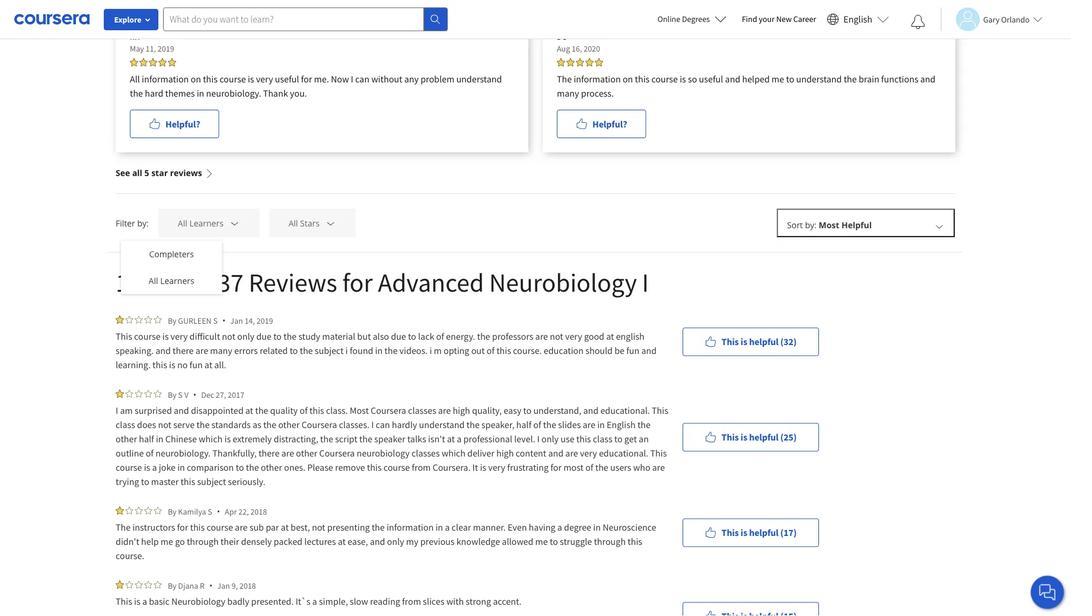 Task type: vqa. For each thing, say whether or not it's contained in the screenshot.


Task type: describe. For each thing, give the bounding box(es) containing it.
all.
[[214, 359, 226, 371]]

best,
[[291, 521, 310, 533]]

the down study
[[300, 345, 313, 356]]

all inside menu item
[[149, 275, 158, 286]]

a left clear
[[445, 521, 450, 533]]

2018 for sub
[[250, 506, 267, 517]]

1 horizontal spatial high
[[496, 447, 514, 459]]

by s v • dec 27, 2017
[[168, 389, 244, 400]]

the down quality,
[[467, 419, 480, 431]]

11,
[[146, 43, 156, 54]]

by:
[[137, 217, 149, 229]]

chat with us image
[[1038, 583, 1057, 602]]

in up previous
[[436, 521, 443, 533]]

this inside the information on this course is so useful and helped me to understand the brain functions and many process.
[[635, 73, 650, 85]]

gurleen
[[178, 315, 212, 326]]

at up the as
[[245, 405, 253, 416]]

apr
[[225, 506, 237, 517]]

only inside i am surprised and disappointed at the quality of this class. most coursera classes are high quality, easy to understand, and educational. this class does not serve the standards as the other coursera classes. i can hardly understand the speaker, half of the slides are in english the other half in chinese which is extremely distracting, the script the speaker talks isn't at a professional level. i only use this class to get an outline of neurobiology. thankfully, there are other coursera neurobiology classes which deliver high content and are very educational. this course is a joke in comparison to the other ones. please remove this course from coursera. it is very frustrating for most of the users who are trying to master this subject seriously.
[[542, 433, 559, 445]]

packed
[[274, 536, 302, 547]]

it`s
[[296, 596, 310, 607]]

chevron down image inside all learners dropdown button
[[229, 218, 240, 229]]

not down the by gurleen s • jan 14, 2019
[[222, 330, 235, 342]]

are up education
[[535, 330, 548, 342]]

as
[[253, 419, 261, 431]]

seriously.
[[228, 476, 265, 488]]

in right joke
[[177, 461, 185, 473]]

comparison
[[187, 461, 234, 473]]

at right par
[[281, 521, 289, 533]]

thank
[[263, 87, 288, 99]]

and down use
[[548, 447, 564, 459]]

helped
[[742, 73, 770, 85]]

all learners button
[[158, 209, 259, 237]]

i right classes.
[[371, 419, 374, 431]]

helpful? for process.
[[593, 118, 627, 130]]

english inside button
[[844, 13, 873, 25]]

by djana r • jan 9, 2018
[[168, 580, 256, 591]]

and up serve
[[174, 405, 189, 416]]

see
[[116, 167, 130, 179]]

1
[[116, 266, 129, 299]]

a left joke
[[152, 461, 157, 473]]

not inside i am surprised and disappointed at the quality of this class. most coursera classes are high quality, easy to understand, and educational. this class does not serve the standards as the other coursera classes. i can hardly understand the speaker, half of the slides are in english the other half in chinese which is extremely distracting, the script the speaker talks isn't at a professional level. i only use this class to get an outline of neurobiology. thankfully, there are other coursera neurobiology classes which deliver high content and are very educational. this course is a joke in comparison to the other ones. please remove this course from coursera. it is very frustrating for most of the users who are trying to master this subject seriously.
[[158, 419, 171, 431]]

1 vertical spatial fun
[[190, 359, 203, 371]]

opting
[[444, 345, 469, 356]]

are up isn't on the bottom
[[438, 405, 451, 416]]

on for process.
[[623, 73, 633, 85]]

and right speaking.
[[156, 345, 171, 356]]

0 vertical spatial neurobiology
[[489, 266, 637, 299]]

of right 25 at top left
[[178, 266, 200, 299]]

-
[[134, 266, 142, 299]]

the down classes.
[[359, 433, 372, 445]]

online
[[658, 14, 680, 24]]

course inside the instructors for this course are sub par at best, not presenting the information in a clear manner. even having a degree in neuroscience didn't help me go through their densely packed lectures at ease, and only my previous knowledge allowed me to struggle through this course.
[[207, 521, 233, 533]]

the inside all information on this course is very useful for me. now i can without any problem understand the hard themes in neurobiology. thank you.
[[130, 87, 143, 99]]

at left the all.
[[205, 359, 212, 371]]

and left the helped
[[725, 73, 740, 85]]

professors
[[492, 330, 534, 342]]

not up education
[[550, 330, 563, 342]]

gary
[[983, 14, 1000, 25]]

coursera image
[[14, 10, 90, 29]]

for inside i am surprised and disappointed at the quality of this class. most coursera classes are high quality, easy to understand, and educational. this class does not serve the standards as the other coursera classes. i can hardly understand the speaker, half of the slides are in english the other half in chinese which is extremely distracting, the script the speaker talks isn't at a professional level. i only use this class to get an outline of neurobiology. thankfully, there are other coursera neurobiology classes which deliver high content and are very educational. this course is a joke in comparison to the other ones. please remove this course from coursera. it is very frustrating for most of the users who are trying to master this subject seriously.
[[551, 461, 562, 473]]

understand,
[[533, 405, 581, 416]]

information for hard
[[142, 73, 189, 85]]

all learners inside dropdown button
[[178, 218, 224, 229]]

1 vertical spatial coursera
[[302, 419, 337, 431]]

this for this is helpful (32)
[[722, 336, 739, 348]]

basic
[[149, 596, 170, 607]]

on for hard
[[191, 73, 201, 85]]

a left basic
[[142, 596, 147, 607]]

at right good
[[606, 330, 614, 342]]

the right serve
[[197, 419, 210, 431]]

0 vertical spatial classes
[[408, 405, 436, 416]]

course. inside this course is very difficult not only due to the study material but also due to lack of energy. the professors are not very good at english speaking. and there are many errors related to the subject i found in the videos. i m opting out of this course. education should be fun and learning. this is no fun at all.
[[513, 345, 542, 356]]

helpful? button for hard
[[130, 110, 219, 138]]

2019 inside rk may 11, 2019
[[158, 43, 174, 54]]

1 i from the left
[[346, 345, 348, 356]]

0 vertical spatial class
[[116, 419, 135, 431]]

easy
[[504, 405, 521, 416]]

all inside button
[[289, 218, 298, 229]]

there inside this course is very difficult not only due to the study material but also due to lack of energy. the professors are not very good at english speaking. and there are many errors related to the subject i found in the videos. i m opting out of this course. education should be fun and learning. this is no fun at all.
[[173, 345, 194, 356]]

helpful? button for process.
[[557, 110, 646, 138]]

in inside this course is very difficult not only due to the study material but also due to lack of energy. the professors are not very good at english speaking. and there are many errors related to the subject i found in the videos. i m opting out of this course. education should be fun and learning. this is no fun at all.
[[375, 345, 383, 356]]

are right slides
[[583, 419, 596, 431]]

coursera.
[[433, 461, 471, 473]]

advanced
[[378, 266, 484, 299]]

the inside the instructors for this course are sub par at best, not presenting the information in a clear manner. even having a degree in neuroscience didn't help me go through their densely packed lectures at ease, and only my previous knowledge allowed me to struggle through this course.
[[372, 521, 385, 533]]

in right slides
[[597, 419, 605, 431]]

hardly
[[392, 419, 417, 431]]

talks
[[407, 433, 426, 445]]

dc
[[557, 31, 567, 42]]

for inside the instructors for this course are sub par at best, not presenting the information in a clear manner. even having a degree in neuroscience didn't help me go through their densely packed lectures at ease, and only my previous knowledge allowed me to struggle through this course.
[[177, 521, 188, 533]]

the up seriously.
[[246, 461, 259, 473]]

are inside the instructors for this course are sub par at best, not presenting the information in a clear manner. even having a degree in neuroscience didn't help me go through their densely packed lectures at ease, and only my previous knowledge allowed me to struggle through this course.
[[235, 521, 248, 533]]

reviews
[[249, 266, 337, 299]]

1 horizontal spatial chevron down image
[[934, 221, 945, 231]]

by for very
[[168, 315, 177, 326]]

me.
[[314, 73, 329, 85]]

disappointed
[[191, 405, 244, 416]]

neurobiology
[[357, 447, 410, 459]]

to down 'thankfully,'
[[236, 461, 244, 473]]

the for the information on this course is so useful and helped me to understand the brain functions and many process.
[[557, 73, 572, 85]]

now
[[331, 73, 349, 85]]

14,
[[245, 315, 255, 326]]

speaker,
[[482, 419, 515, 431]]

jan for badly
[[217, 580, 230, 591]]

their
[[221, 536, 239, 547]]

the inside the information on this course is so useful and helped me to understand the brain functions and many process.
[[844, 73, 857, 85]]

the left study
[[284, 330, 297, 342]]

of right the outline
[[146, 447, 154, 459]]

and right functions
[[920, 73, 936, 85]]

very down gurleen
[[171, 330, 188, 342]]

course inside the information on this course is so useful and helped me to understand the brain functions and many process.
[[652, 73, 678, 85]]

to right related
[[290, 345, 298, 356]]

see all 5 star reviews button
[[116, 152, 214, 193]]

an
[[639, 433, 649, 445]]

with
[[446, 596, 464, 607]]

i up english at the bottom
[[642, 266, 649, 299]]

allowed
[[502, 536, 533, 547]]

lack
[[418, 330, 434, 342]]

didn't
[[116, 536, 139, 547]]

a right having
[[557, 521, 562, 533]]

the up an
[[638, 419, 651, 431]]

subject inside this course is very difficult not only due to the study material but also due to lack of energy. the professors are not very good at english speaking. and there are many errors related to the subject i found in the videos. i m opting out of this course. education should be fun and learning. this is no fun at all.
[[315, 345, 344, 356]]

very up most
[[580, 447, 597, 459]]

previous
[[420, 536, 455, 547]]

to up related
[[273, 330, 282, 342]]

v
[[184, 389, 189, 400]]

education
[[544, 345, 584, 356]]

the up the as
[[255, 405, 268, 416]]

speaking.
[[116, 345, 154, 356]]

(25)
[[781, 432, 797, 443]]

understand inside the information on this course is so useful and helped me to understand the brain functions and many process.
[[796, 73, 842, 85]]

at right isn't on the bottom
[[447, 433, 455, 445]]

to inside the instructors for this course are sub par at best, not presenting the information in a clear manner. even having a degree in neuroscience didn't help me go through their densely packed lectures at ease, and only my previous knowledge allowed me to struggle through this course.
[[550, 536, 558, 547]]

are down difficult
[[196, 345, 208, 356]]

the left users
[[595, 461, 608, 473]]

to inside the information on this course is so useful and helped me to understand the brain functions and many process.
[[786, 73, 794, 85]]

i left am
[[116, 405, 118, 416]]

thankfully,
[[213, 447, 257, 459]]

this for this is helpful (25)
[[722, 432, 739, 443]]

useful for and
[[699, 73, 723, 85]]

lectures
[[304, 536, 336, 547]]

speaker
[[374, 433, 405, 445]]

not inside the instructors for this course are sub par at best, not presenting the information in a clear manner. even having a degree in neuroscience didn't help me go through their densely packed lectures at ease, and only my previous knowledge allowed me to struggle through this course.
[[312, 521, 325, 533]]

new
[[776, 14, 792, 24]]

0 horizontal spatial which
[[199, 433, 223, 445]]

i inside all information on this course is very useful for me. now i can without any problem understand the hard themes in neurobiology. thank you.
[[351, 73, 353, 85]]

the down understand,
[[543, 419, 556, 431]]

can inside all information on this course is very useful for me. now i can without any problem understand the hard themes in neurobiology. thank you.
[[355, 73, 370, 85]]

very up education
[[565, 330, 582, 342]]

s for course
[[208, 506, 212, 517]]

also
[[373, 330, 389, 342]]

this inside all information on this course is very useful for me. now i can without any problem understand the hard themes in neurobiology. thank you.
[[203, 73, 218, 85]]

in right the degree
[[593, 521, 601, 533]]

to left get
[[614, 433, 623, 445]]

very down deliver
[[488, 461, 505, 473]]

study
[[298, 330, 320, 342]]

all inside dropdown button
[[178, 218, 187, 229]]

other up the outline
[[116, 433, 137, 445]]

What do you want to learn? text field
[[163, 7, 424, 31]]

0 horizontal spatial me
[[161, 536, 173, 547]]

find your new career
[[742, 14, 816, 24]]

information inside the instructors for this course are sub par at best, not presenting the information in a clear manner. even having a degree in neuroscience didn't help me go through their densely packed lectures at ease, and only my previous knowledge allowed me to struggle through this course.
[[387, 521, 434, 533]]

information for process.
[[574, 73, 621, 85]]

slices
[[423, 596, 445, 607]]

get
[[625, 433, 637, 445]]

orlando
[[1001, 14, 1030, 25]]

1 vertical spatial from
[[402, 596, 421, 607]]

• for difficult
[[222, 315, 226, 326]]

1 vertical spatial class
[[593, 433, 613, 445]]

who
[[633, 461, 650, 473]]

this is helpful (17) button
[[683, 519, 819, 547]]

so
[[688, 73, 697, 85]]

to right easy
[[523, 405, 532, 416]]

1 horizontal spatial which
[[442, 447, 466, 459]]

this is helpful (25) button
[[683, 423, 819, 452]]

the down the also
[[385, 345, 398, 356]]

stars
[[300, 218, 320, 229]]

course. inside the instructors for this course are sub par at best, not presenting the information in a clear manner. even having a degree in neuroscience didn't help me go through their densely packed lectures at ease, and only my previous knowledge allowed me to struggle through this course.
[[116, 550, 144, 562]]

the right the as
[[263, 419, 276, 431]]

is inside all information on this course is very useful for me. now i can without any problem understand the hard themes in neurobiology. thank you.
[[248, 73, 254, 85]]

other down "distracting,"
[[296, 447, 317, 459]]

are up ones.
[[281, 447, 294, 459]]

• for course
[[217, 506, 220, 517]]

online degrees
[[658, 14, 710, 24]]

rk
[[130, 31, 139, 42]]

of up level.
[[533, 419, 541, 431]]

aug
[[557, 43, 570, 54]]

hard
[[145, 87, 163, 99]]

a right it`s
[[312, 596, 317, 607]]

0 horizontal spatial half
[[139, 433, 154, 445]]

learning.
[[116, 359, 151, 371]]

neurobiology. inside all information on this course is very useful for me. now i can without any problem understand the hard themes in neurobiology. thank you.
[[206, 87, 261, 99]]

to right trying
[[141, 476, 149, 488]]

other down quality on the bottom left of page
[[278, 419, 300, 431]]

explore
[[114, 14, 141, 25]]

deliver
[[467, 447, 495, 459]]

in down does
[[156, 433, 163, 445]]

helpful for (25)
[[749, 432, 779, 443]]

and down english at the bottom
[[641, 345, 657, 356]]

other left ones.
[[261, 461, 282, 473]]

the up out
[[477, 330, 490, 342]]

1 - 25 of 137 reviews for advanced neurobiology i
[[116, 266, 649, 299]]

understand inside i am surprised and disappointed at the quality of this class. most coursera classes are high quality, easy to understand, and educational. this class does not serve the standards as the other coursera classes. i can hardly understand the speaker, half of the slides are in english the other half in chinese which is extremely distracting, the script the speaker talks isn't at a professional level. i only use this class to get an outline of neurobiology. thankfully, there are other coursera neurobiology classes which deliver high content and are very educational. this course is a joke in comparison to the other ones. please remove this course from coursera. it is very frustrating for most of the users who are trying to master this subject seriously.
[[419, 419, 465, 431]]

2 i from the left
[[430, 345, 432, 356]]

1 vertical spatial classes
[[412, 447, 440, 459]]

of right most
[[586, 461, 593, 473]]

english inside i am surprised and disappointed at the quality of this class. most coursera classes are high quality, easy to understand, and educational. this class does not serve the standards as the other coursera classes. i can hardly understand the speaker, half of the slides are in english the other half in chinese which is extremely distracting, the script the speaker talks isn't at a professional level. i only use this class to get an outline of neurobiology. thankfully, there are other coursera neurobiology classes which deliver high content and are very educational. this course is a joke in comparison to the other ones. please remove this course from coursera. it is very frustrating for most of the users who are trying to master this subject seriously.
[[607, 419, 636, 431]]

good
[[584, 330, 604, 342]]

all learners menu item
[[121, 268, 222, 294]]

in inside all information on this course is very useful for me. now i can without any problem understand the hard themes in neurobiology. thank you.
[[197, 87, 204, 99]]

of right lack on the left of page
[[436, 330, 444, 342]]

from inside i am surprised and disappointed at the quality of this class. most coursera classes are high quality, easy to understand, and educational. this class does not serve the standards as the other coursera classes. i can hardly understand the speaker, half of the slides are in english the other half in chinese which is extremely distracting, the script the speaker talks isn't at a professional level. i only use this class to get an outline of neurobiology. thankfully, there are other coursera neurobiology classes which deliver high content and are very educational. this course is a joke in comparison to the other ones. please remove this course from coursera. it is very frustrating for most of the users who are trying to master this subject seriously.
[[412, 461, 431, 473]]

0 horizontal spatial neurobiology
[[171, 596, 225, 607]]

useful for for
[[275, 73, 299, 85]]



Task type: locate. For each thing, give the bounding box(es) containing it.
filter
[[116, 217, 135, 229]]

me down having
[[535, 536, 548, 547]]

1 vertical spatial which
[[442, 447, 466, 459]]

densely
[[241, 536, 272, 547]]

fun
[[626, 345, 640, 356], [190, 359, 203, 371]]

0 horizontal spatial the
[[116, 521, 131, 533]]

1 vertical spatial english
[[607, 419, 636, 431]]

2 vertical spatial helpful
[[749, 527, 779, 539]]

a right isn't on the bottom
[[457, 433, 462, 445]]

can inside i am surprised and disappointed at the quality of this class. most coursera classes are high quality, easy to understand, and educational. this class does not serve the standards as the other coursera classes. i can hardly understand the speaker, half of the slides are in english the other half in chinese which is extremely distracting, the script the speaker talks isn't at a professional level. i only use this class to get an outline of neurobiology. thankfully, there are other coursera neurobiology classes which deliver high content and are very educational. this course is a joke in comparison to the other ones. please remove this course from coursera. it is very frustrating for most of the users who are trying to master this subject seriously.
[[376, 419, 390, 431]]

helpful? button down themes
[[130, 110, 219, 138]]

half up level.
[[516, 419, 532, 431]]

0 horizontal spatial helpful?
[[165, 118, 200, 130]]

useful
[[275, 73, 299, 85], [699, 73, 723, 85]]

djana
[[178, 580, 198, 591]]

2018 inside by djana r • jan 9, 2018
[[239, 580, 256, 591]]

0 vertical spatial 2018
[[250, 506, 267, 517]]

for up but
[[342, 266, 373, 299]]

ones.
[[284, 461, 306, 473]]

information up hard
[[142, 73, 189, 85]]

0 horizontal spatial jan
[[217, 580, 230, 591]]

1 horizontal spatial many
[[557, 87, 579, 99]]

1 horizontal spatial can
[[376, 419, 390, 431]]

understand up isn't on the bottom
[[419, 419, 465, 431]]

learners
[[189, 218, 224, 229], [160, 275, 194, 286]]

1 horizontal spatial helpful? button
[[557, 110, 646, 138]]

the left brain
[[844, 73, 857, 85]]

2 due from the left
[[391, 330, 406, 342]]

presented.
[[251, 596, 294, 607]]

this course is very difficult not only due to the study material but also due to lack of energy. the professors are not very good at english speaking. and there are many errors related to the subject i found in the videos. i m opting out of this course. education should be fun and learning. this is no fun at all.
[[116, 330, 659, 371]]

i right level.
[[537, 433, 540, 445]]

course inside all information on this course is very useful for me. now i can without any problem understand the hard themes in neurobiology. thank you.
[[220, 73, 246, 85]]

information up process.
[[574, 73, 621, 85]]

it
[[473, 461, 478, 473]]

and right understand,
[[583, 405, 599, 416]]

errors
[[234, 345, 258, 356]]

0 horizontal spatial through
[[187, 536, 219, 547]]

by left kamilya
[[168, 506, 177, 517]]

1 vertical spatial only
[[542, 433, 559, 445]]

high left quality,
[[453, 405, 470, 416]]

strong
[[466, 596, 491, 607]]

1 helpful? from the left
[[165, 118, 200, 130]]

instructors
[[133, 521, 175, 533]]

1 vertical spatial can
[[376, 419, 390, 431]]

i left "found"
[[346, 345, 348, 356]]

2 horizontal spatial me
[[772, 73, 784, 85]]

1 horizontal spatial there
[[259, 447, 280, 459]]

all left 'stars'
[[289, 218, 298, 229]]

manner.
[[473, 521, 506, 533]]

without
[[371, 73, 402, 85]]

by inside the by gurleen s • jan 14, 2019
[[168, 315, 177, 326]]

course. down didn't
[[116, 550, 144, 562]]

0 horizontal spatial can
[[355, 73, 370, 85]]

by inside by s v • dec 27, 2017
[[168, 389, 177, 400]]

2 horizontal spatial information
[[574, 73, 621, 85]]

many inside this course is very difficult not only due to the study material but also due to lack of energy. the professors are not very good at english speaking. and there are many errors related to the subject i found in the videos. i m opting out of this course. education should be fun and learning. this is no fun at all.
[[210, 345, 232, 356]]

1 horizontal spatial english
[[844, 13, 873, 25]]

on inside all information on this course is very useful for me. now i can without any problem understand the hard themes in neurobiology. thank you.
[[191, 73, 201, 85]]

english
[[616, 330, 645, 342]]

completers
[[149, 249, 194, 260]]

0 vertical spatial high
[[453, 405, 470, 416]]

this is helpful (17)
[[722, 527, 797, 539]]

coursera down script
[[319, 447, 355, 459]]

this for this is a basic neurobiology badly presented. it`s a simple, slow reading from slices with strong accent.
[[116, 596, 132, 607]]

the left hard
[[130, 87, 143, 99]]

by for this
[[168, 506, 177, 517]]

classes up hardly
[[408, 405, 436, 416]]

1 vertical spatial course.
[[116, 550, 144, 562]]

helpful? for hard
[[165, 118, 200, 130]]

1 horizontal spatial fun
[[626, 345, 640, 356]]

career
[[794, 14, 816, 24]]

i
[[351, 73, 353, 85], [642, 266, 649, 299], [116, 405, 118, 416], [371, 419, 374, 431], [537, 433, 540, 445]]

2 helpful from the top
[[749, 432, 779, 443]]

2018 inside the by kamilya s • apr 22, 2018
[[250, 506, 267, 517]]

please
[[307, 461, 333, 473]]

isn't
[[428, 433, 445, 445]]

all learners down the completers menu item
[[149, 275, 194, 286]]

the inside the information on this course is so useful and helped me to understand the brain functions and many process.
[[557, 73, 572, 85]]

most
[[564, 461, 584, 473]]

this is a basic neurobiology badly presented. it`s a simple, slow reading from slices with strong accent.
[[116, 596, 522, 607]]

subject
[[315, 345, 344, 356], [197, 476, 226, 488]]

explore button
[[104, 9, 158, 30]]

knowledge
[[457, 536, 500, 547]]

jan left 14, on the left
[[230, 315, 243, 326]]

0 vertical spatial subject
[[315, 345, 344, 356]]

1 horizontal spatial course.
[[513, 345, 542, 356]]

0 vertical spatial english
[[844, 13, 873, 25]]

137
[[205, 266, 243, 299]]

fun right be
[[626, 345, 640, 356]]

3 by from the top
[[168, 506, 177, 517]]

the left script
[[320, 433, 333, 445]]

this is helpful (32)
[[722, 336, 797, 348]]

course inside this course is very difficult not only due to the study material but also due to lack of energy. the professors are not very good at english speaking. and there are many errors related to the subject i found in the videos. i m opting out of this course. education should be fun and learning. this is no fun at all.
[[134, 330, 161, 342]]

all stars button
[[269, 209, 356, 237]]

5
[[144, 167, 149, 179]]

filled star image
[[130, 58, 138, 66], [139, 58, 148, 66], [158, 58, 167, 66], [168, 58, 176, 66], [557, 58, 565, 66], [576, 58, 584, 66], [116, 316, 124, 324], [116, 581, 124, 589]]

1 horizontal spatial me
[[535, 536, 548, 547]]

understand left brain
[[796, 73, 842, 85]]

1 horizontal spatial half
[[516, 419, 532, 431]]

useful inside all information on this course is very useful for me. now i can without any problem understand the hard themes in neurobiology. thank you.
[[275, 73, 299, 85]]

learners inside menu item
[[160, 275, 194, 286]]

only inside this course is very difficult not only due to the study material but also due to lack of energy. the professors are not very good at english speaking. and there are many errors related to the subject i found in the videos. i m opting out of this course. education should be fun and learning. this is no fun at all.
[[237, 330, 254, 342]]

0 vertical spatial educational.
[[601, 405, 650, 416]]

2018 for presented.
[[239, 580, 256, 591]]

users
[[610, 461, 631, 473]]

2 through from the left
[[594, 536, 626, 547]]

all learners inside menu item
[[149, 275, 194, 286]]

filter by:
[[116, 217, 149, 229]]

joke
[[159, 461, 176, 473]]

english up get
[[607, 419, 636, 431]]

0 horizontal spatial subject
[[197, 476, 226, 488]]

all learners
[[178, 218, 224, 229], [149, 275, 194, 286]]

the down aug
[[557, 73, 572, 85]]

1 vertical spatial jan
[[217, 580, 230, 591]]

1 horizontal spatial subject
[[315, 345, 344, 356]]

english button
[[822, 0, 894, 39]]

only left "my"
[[387, 536, 404, 547]]

very up thank
[[256, 73, 273, 85]]

0 horizontal spatial course.
[[116, 550, 144, 562]]

2018 right 9,
[[239, 580, 256, 591]]

0 vertical spatial s
[[213, 315, 218, 326]]

4 by from the top
[[168, 580, 177, 591]]

1 horizontal spatial neurobiology
[[489, 266, 637, 299]]

0 horizontal spatial many
[[210, 345, 232, 356]]

2020
[[584, 43, 600, 54]]

0 horizontal spatial information
[[142, 73, 189, 85]]

class down am
[[116, 419, 135, 431]]

1 horizontal spatial information
[[387, 521, 434, 533]]

helpful for (32)
[[749, 336, 779, 348]]

1 vertical spatial all learners
[[149, 275, 194, 286]]

can
[[355, 73, 370, 85], [376, 419, 390, 431]]

there
[[173, 345, 194, 356], [259, 447, 280, 459]]

0 horizontal spatial 2019
[[158, 43, 174, 54]]

2 vertical spatial only
[[387, 536, 404, 547]]

2 vertical spatial s
[[208, 506, 212, 517]]

me left go
[[161, 536, 173, 547]]

english
[[844, 13, 873, 25], [607, 419, 636, 431]]

educational. up get
[[601, 405, 650, 416]]

s inside the by kamilya s • apr 22, 2018
[[208, 506, 212, 517]]

in right themes
[[197, 87, 204, 99]]

neurobiology. inside i am surprised and disappointed at the quality of this class. most coursera classes are high quality, easy to understand, and educational. this class does not serve the standards as the other coursera classes. i can hardly understand the speaker, half of the slides are in english the other half in chinese which is extremely distracting, the script the speaker talks isn't at a professional level. i only use this class to get an outline of neurobiology. thankfully, there are other coursera neurobiology classes which deliver high content and are very educational. this course is a joke in comparison to the other ones. please remove this course from coursera. it is very frustrating for most of the users who are trying to master this subject seriously.
[[156, 447, 211, 459]]

simple,
[[319, 596, 348, 607]]

by inside the by kamilya s • apr 22, 2018
[[168, 506, 177, 517]]

the for the instructors for this course are sub par at best, not presenting the information in a clear manner. even having a degree in neuroscience didn't help me go through their densely packed lectures at ease, and only my previous knowledge allowed me to struggle through this course.
[[116, 521, 131, 533]]

completers menu item
[[121, 241, 222, 268]]

all
[[130, 73, 140, 85], [178, 218, 187, 229], [289, 218, 298, 229], [149, 275, 158, 286]]

1 horizontal spatial helpful?
[[593, 118, 627, 130]]

and inside the instructors for this course are sub par at best, not presenting the information in a clear manner. even having a degree in neuroscience didn't help me go through their densely packed lectures at ease, and only my previous knowledge allowed me to struggle through this course.
[[370, 536, 385, 547]]

show notifications image
[[911, 15, 925, 29]]

degree
[[564, 521, 591, 533]]

2 helpful? button from the left
[[557, 110, 646, 138]]

of right out
[[487, 345, 495, 356]]

• for neurobiology
[[209, 580, 213, 591]]

2 vertical spatial coursera
[[319, 447, 355, 459]]

jan inside the by gurleen s • jan 14, 2019
[[230, 315, 243, 326]]

difficult
[[190, 330, 220, 342]]

0 vertical spatial all learners
[[178, 218, 224, 229]]

by left v
[[168, 389, 177, 400]]

brain
[[859, 73, 879, 85]]

s inside the by gurleen s • jan 14, 2019
[[213, 315, 218, 326]]

slow
[[350, 596, 368, 607]]

information inside all information on this course is very useful for me. now i can without any problem understand the hard themes in neurobiology. thank you.
[[142, 73, 189, 85]]

2 on from the left
[[623, 73, 633, 85]]

1 due from the left
[[256, 330, 272, 342]]

1 vertical spatial 2019
[[257, 315, 273, 326]]

1 vertical spatial helpful
[[749, 432, 779, 443]]

1 vertical spatial 2018
[[239, 580, 256, 591]]

1 horizontal spatial the
[[557, 73, 572, 85]]

by left gurleen
[[168, 315, 177, 326]]

s right kamilya
[[208, 506, 212, 517]]

information inside the information on this course is so useful and helped me to understand the brain functions and many process.
[[574, 73, 621, 85]]

1 horizontal spatial s
[[208, 506, 212, 517]]

• left apr
[[217, 506, 220, 517]]

chevron down image
[[229, 218, 240, 229], [934, 221, 945, 231]]

the inside the instructors for this course are sub par at best, not presenting the information in a clear manner. even having a degree in neuroscience didn't help me go through their densely packed lectures at ease, and only my previous knowledge allowed me to struggle through this course.
[[116, 521, 131, 533]]

helpful for (17)
[[749, 527, 779, 539]]

1 horizontal spatial useful
[[699, 73, 723, 85]]

0 horizontal spatial i
[[346, 345, 348, 356]]

star
[[151, 167, 168, 179]]

0 vertical spatial the
[[557, 73, 572, 85]]

this is helpful (25)
[[722, 432, 797, 443]]

1 vertical spatial neurobiology.
[[156, 447, 211, 459]]

is
[[248, 73, 254, 85], [680, 73, 686, 85], [162, 330, 169, 342], [741, 336, 747, 348], [169, 359, 175, 371], [741, 432, 747, 443], [224, 433, 231, 445], [144, 461, 150, 473], [480, 461, 486, 473], [741, 527, 747, 539], [134, 596, 140, 607]]

is inside the information on this course is so useful and helped me to understand the brain functions and many process.
[[680, 73, 686, 85]]

for inside all information on this course is very useful for me. now i can without any problem understand the hard themes in neurobiology. thank you.
[[301, 73, 312, 85]]

None search field
[[163, 7, 448, 31]]

accent.
[[493, 596, 522, 607]]

class.
[[326, 405, 348, 416]]

subject inside i am surprised and disappointed at the quality of this class. most coursera classes are high quality, easy to understand, and educational. this class does not serve the standards as the other coursera classes. i can hardly understand the speaker, half of the slides are in english the other half in chinese which is extremely distracting, the script the speaker talks isn't at a professional level. i only use this class to get an outline of neurobiology. thankfully, there are other coursera neurobiology classes which deliver high content and are very educational. this course is a joke in comparison to the other ones. please remove this course from coursera. it is very frustrating for most of the users who are trying to master this subject seriously.
[[197, 476, 226, 488]]

many up the all.
[[210, 345, 232, 356]]

jan for not
[[230, 315, 243, 326]]

helpful left the (32)
[[749, 336, 779, 348]]

menu containing completers
[[121, 241, 222, 294]]

1 vertical spatial high
[[496, 447, 514, 459]]

1 horizontal spatial 2019
[[257, 315, 273, 326]]

filled star image
[[149, 58, 157, 66], [566, 58, 575, 66], [585, 58, 594, 66], [595, 58, 603, 66], [116, 390, 124, 398], [116, 507, 124, 515]]

there inside i am surprised and disappointed at the quality of this class. most coursera classes are high quality, easy to understand, and educational. this class does not serve the standards as the other coursera classes. i can hardly understand the speaker, half of the slides are in english the other half in chinese which is extremely distracting, the script the speaker talks isn't at a professional level. i only use this class to get an outline of neurobiology. thankfully, there are other coursera neurobiology classes which deliver high content and are very educational. this course is a joke in comparison to the other ones. please remove this course from coursera. it is very frustrating for most of the users who are trying to master this subject seriously.
[[259, 447, 280, 459]]

standards
[[212, 419, 251, 431]]

are right who
[[652, 461, 665, 473]]

menu
[[121, 241, 222, 294]]

1 vertical spatial learners
[[160, 275, 194, 286]]

extremely
[[233, 433, 272, 445]]

reading
[[370, 596, 400, 607]]

very inside all information on this course is very useful for me. now i can without any problem understand the hard themes in neurobiology. thank you.
[[256, 73, 273, 85]]

2019 right 14, on the left
[[257, 315, 273, 326]]

due up related
[[256, 330, 272, 342]]

s inside by s v • dec 27, 2017
[[178, 389, 183, 400]]

this for this course is very difficult not only due to the study material but also due to lack of energy. the professors are not very good at english speaking. and there are many errors related to the subject i found in the videos. i m opting out of this course. education should be fun and learning. this is no fun at all.
[[116, 330, 132, 342]]

at down presenting
[[338, 536, 346, 547]]

1 vertical spatial neurobiology
[[171, 596, 225, 607]]

1 helpful? button from the left
[[130, 110, 219, 138]]

subject down comparison
[[197, 476, 226, 488]]

0 vertical spatial neurobiology.
[[206, 87, 261, 99]]

all inside all information on this course is very useful for me. now i can without any problem understand the hard themes in neurobiology. thank you.
[[130, 73, 140, 85]]

high down professional
[[496, 447, 514, 459]]

videos.
[[400, 345, 428, 356]]

0 vertical spatial which
[[199, 433, 223, 445]]

0 vertical spatial fun
[[626, 345, 640, 356]]

2 useful from the left
[[699, 73, 723, 85]]

related
[[260, 345, 288, 356]]

having
[[529, 521, 556, 533]]

useful up you.
[[275, 73, 299, 85]]

star image
[[135, 316, 143, 324], [144, 316, 152, 324], [125, 390, 133, 398], [154, 390, 162, 398], [135, 507, 143, 515], [154, 507, 162, 515], [125, 581, 133, 589], [135, 581, 143, 589], [154, 581, 162, 589]]

helpful? button
[[130, 110, 219, 138], [557, 110, 646, 138]]

2017
[[228, 389, 244, 400]]

• for disappointed
[[193, 389, 196, 400]]

s left v
[[178, 389, 183, 400]]

2 horizontal spatial only
[[542, 433, 559, 445]]

1 horizontal spatial i
[[430, 345, 432, 356]]

0 vertical spatial learners
[[189, 218, 224, 229]]

2019 inside the by gurleen s • jan 14, 2019
[[257, 315, 273, 326]]

of right quality on the bottom left of page
[[300, 405, 308, 416]]

energy.
[[446, 330, 475, 342]]

neurobiology.
[[206, 87, 261, 99], [156, 447, 211, 459]]

jan left 9,
[[217, 580, 230, 591]]

does
[[137, 419, 156, 431]]

process.
[[581, 87, 614, 99]]

by for and
[[168, 389, 177, 400]]

subject down material
[[315, 345, 344, 356]]

level.
[[514, 433, 535, 445]]

are up most
[[565, 447, 578, 459]]

0 horizontal spatial helpful? button
[[130, 110, 219, 138]]

0 vertical spatial many
[[557, 87, 579, 99]]

2 helpful? from the left
[[593, 118, 627, 130]]

0 vertical spatial there
[[173, 345, 194, 356]]

learners inside dropdown button
[[189, 218, 224, 229]]

information up "my"
[[387, 521, 434, 533]]

functions
[[881, 73, 919, 85]]

0 vertical spatial 2019
[[158, 43, 174, 54]]

me inside the information on this course is so useful and helped me to understand the brain functions and many process.
[[772, 73, 784, 85]]

chinese
[[165, 433, 197, 445]]

jan inside by djana r • jan 9, 2018
[[217, 580, 230, 591]]

rk may 11, 2019
[[130, 31, 174, 54]]

0 vertical spatial helpful
[[749, 336, 779, 348]]

presenting
[[327, 521, 370, 533]]

by inside by djana r • jan 9, 2018
[[168, 580, 177, 591]]

help
[[141, 536, 159, 547]]

this for this is helpful (17)
[[722, 527, 739, 539]]

1 on from the left
[[191, 73, 201, 85]]

1 vertical spatial s
[[178, 389, 183, 400]]

themes
[[165, 87, 195, 99]]

use
[[561, 433, 575, 445]]

1 vertical spatial educational.
[[599, 447, 649, 459]]

to right the helped
[[786, 73, 794, 85]]

1 vertical spatial subject
[[197, 476, 226, 488]]

educational. up users
[[599, 447, 649, 459]]

0 vertical spatial half
[[516, 419, 532, 431]]

0 vertical spatial jan
[[230, 315, 243, 326]]

2019
[[158, 43, 174, 54], [257, 315, 273, 326]]

not up lectures on the bottom of page
[[312, 521, 325, 533]]

1 by from the top
[[168, 315, 177, 326]]

0 horizontal spatial only
[[237, 330, 254, 342]]

0 horizontal spatial english
[[607, 419, 636, 431]]

useful right so
[[699, 73, 723, 85]]

chevron down image
[[325, 218, 336, 229]]

to left lack on the left of page
[[408, 330, 416, 342]]

1 horizontal spatial only
[[387, 536, 404, 547]]

but
[[357, 330, 371, 342]]

0 horizontal spatial useful
[[275, 73, 299, 85]]

star image
[[125, 316, 133, 324], [154, 316, 162, 324], [135, 390, 143, 398], [144, 390, 152, 398], [125, 507, 133, 515], [144, 507, 152, 515], [144, 581, 152, 589]]

struggle
[[560, 536, 592, 547]]

this inside this course is very difficult not only due to the study material but also due to lack of energy. the professors are not very good at english speaking. and there are many errors related to the subject i found in the videos. i m opting out of this course. education should be fun and learning. this is no fun at all.
[[116, 330, 132, 342]]

1 vertical spatial the
[[116, 521, 131, 533]]

many left process.
[[557, 87, 579, 99]]

s up difficult
[[213, 315, 218, 326]]

useful inside the information on this course is so useful and helped me to understand the brain functions and many process.
[[699, 73, 723, 85]]

2 by from the top
[[168, 389, 177, 400]]

0 horizontal spatial chevron down image
[[229, 218, 240, 229]]

1 vertical spatial many
[[210, 345, 232, 356]]

by for basic
[[168, 580, 177, 591]]

27,
[[216, 389, 226, 400]]

helpful left (17)
[[749, 527, 779, 539]]

helpful? down themes
[[165, 118, 200, 130]]

all down may
[[130, 73, 140, 85]]

s for difficult
[[213, 315, 218, 326]]

many inside the information on this course is so useful and helped me to understand the brain functions and many process.
[[557, 87, 579, 99]]

0 horizontal spatial high
[[453, 405, 470, 416]]

1 horizontal spatial on
[[623, 73, 633, 85]]

high
[[453, 405, 470, 416], [496, 447, 514, 459]]

1 through from the left
[[187, 536, 219, 547]]

2018 right 22,
[[250, 506, 267, 517]]

should
[[586, 345, 613, 356]]

dc aug 16, 2020
[[557, 31, 600, 54]]

understand inside all information on this course is very useful for me. now i can without any problem understand the hard themes in neurobiology. thank you.
[[456, 73, 502, 85]]

the information on this course is so useful and helped me to understand the brain functions and many process.
[[557, 73, 936, 99]]

only inside the instructors for this course are sub par at best, not presenting the information in a clear manner. even having a degree in neuroscience didn't help me go through their densely packed lectures at ease, and only my previous knowledge allowed me to struggle through this course.
[[387, 536, 404, 547]]

from down talks
[[412, 461, 431, 473]]

quality,
[[472, 405, 502, 416]]

to down having
[[550, 536, 558, 547]]

1 horizontal spatial due
[[391, 330, 406, 342]]

and right ease,
[[370, 536, 385, 547]]

class left get
[[593, 433, 613, 445]]

no
[[177, 359, 188, 371]]

0 horizontal spatial there
[[173, 345, 194, 356]]

on inside the information on this course is so useful and helped me to understand the brain functions and many process.
[[623, 73, 633, 85]]

you.
[[290, 87, 307, 99]]

0 vertical spatial coursera
[[371, 405, 406, 416]]

0 horizontal spatial class
[[116, 419, 135, 431]]

1 helpful from the top
[[749, 336, 779, 348]]

1 vertical spatial half
[[139, 433, 154, 445]]

see all 5 star reviews
[[116, 167, 202, 179]]

3 helpful from the top
[[749, 527, 779, 539]]

• right v
[[193, 389, 196, 400]]

dec
[[201, 389, 214, 400]]

are left the sub
[[235, 521, 248, 533]]

1 useful from the left
[[275, 73, 299, 85]]

0 horizontal spatial on
[[191, 73, 201, 85]]



